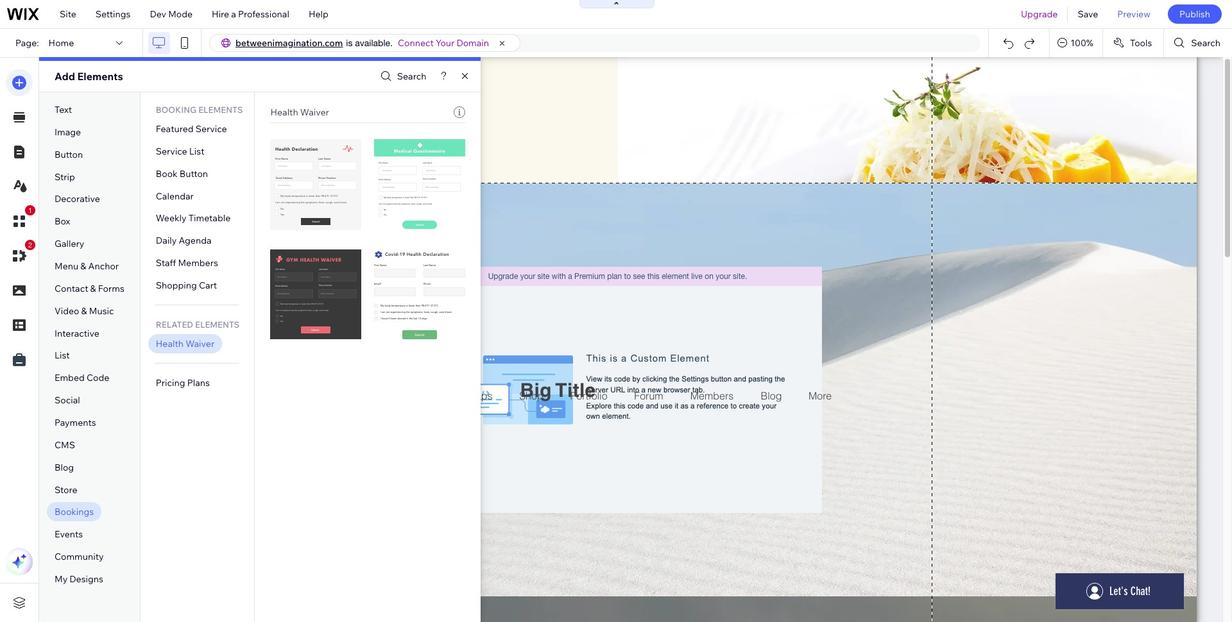 Task type: describe. For each thing, give the bounding box(es) containing it.
betweenimagination.com
[[236, 37, 343, 49]]

0 vertical spatial health
[[270, 107, 298, 118]]

bookings
[[55, 507, 94, 518]]

& for menu
[[80, 261, 86, 272]]

1 vertical spatial list
[[55, 350, 70, 362]]

forms
[[98, 283, 124, 294]]

add
[[55, 70, 75, 83]]

preview button
[[1108, 0, 1160, 28]]

members
[[178, 257, 218, 269]]

mode
[[168, 8, 193, 20]]

help
[[309, 8, 328, 20]]

0 horizontal spatial search button
[[377, 67, 426, 86]]

staff members
[[156, 257, 218, 269]]

contact & forms
[[55, 283, 124, 294]]

weekly
[[156, 213, 186, 224]]

code
[[87, 372, 109, 384]]

1 vertical spatial health waiver
[[156, 338, 214, 350]]

& for contact
[[90, 283, 96, 294]]

daily agenda
[[156, 235, 212, 247]]

image
[[55, 126, 81, 138]]

tools button
[[1103, 29, 1164, 57]]

gallery
[[55, 238, 84, 250]]

0 horizontal spatial button
[[55, 149, 83, 160]]

0 horizontal spatial health
[[156, 338, 184, 350]]

weekly timetable
[[156, 213, 231, 224]]

dev
[[150, 8, 166, 20]]

music
[[89, 305, 114, 317]]

1 horizontal spatial search
[[1191, 37, 1221, 49]]

shopping
[[156, 280, 197, 291]]

tools
[[1130, 37, 1152, 49]]

agenda
[[179, 235, 212, 247]]

book button
[[156, 168, 208, 180]]

save
[[1078, 8, 1098, 20]]

available.
[[355, 38, 393, 48]]

publish
[[1180, 8, 1210, 20]]

pricing plans
[[156, 377, 210, 389]]

1 vertical spatial button
[[180, 168, 208, 180]]

related elements
[[156, 320, 240, 330]]

upgrade
[[1021, 8, 1058, 20]]

publish button
[[1168, 4, 1222, 24]]

1 horizontal spatial list
[[189, 146, 204, 157]]

settings
[[96, 8, 131, 20]]

decorative
[[55, 193, 100, 205]]

save button
[[1068, 0, 1108, 28]]

social
[[55, 395, 80, 406]]

1 horizontal spatial health waiver
[[270, 107, 329, 118]]

elements for booking elements
[[198, 105, 243, 115]]

1 button
[[6, 205, 35, 235]]

booking
[[156, 105, 197, 115]]

cms
[[55, 440, 75, 451]]

hire
[[212, 8, 229, 20]]

daily
[[156, 235, 177, 247]]

text
[[55, 104, 72, 116]]

blog
[[55, 462, 74, 473]]

box
[[55, 216, 70, 227]]



Task type: vqa. For each thing, say whether or not it's contained in the screenshot.
'Add, edit or reorder menu items from your Site Pages.'
no



Task type: locate. For each thing, give the bounding box(es) containing it.
1 vertical spatial service
[[156, 146, 187, 157]]

0 vertical spatial search button
[[1164, 29, 1232, 57]]

2
[[28, 241, 32, 249]]

hire a professional
[[212, 8, 289, 20]]

elements down cart
[[195, 320, 240, 330]]

featured service
[[156, 123, 227, 135]]

staff
[[156, 257, 176, 269]]

0 vertical spatial elements
[[198, 105, 243, 115]]

0 vertical spatial search
[[1191, 37, 1221, 49]]

video
[[55, 305, 79, 317]]

connect
[[398, 37, 434, 49]]

1 vertical spatial &
[[90, 283, 96, 294]]

1 vertical spatial elements
[[195, 320, 240, 330]]

&
[[80, 261, 86, 272], [90, 283, 96, 294], [81, 305, 87, 317]]

your
[[436, 37, 455, 49]]

0 vertical spatial service
[[196, 123, 227, 135]]

featured
[[156, 123, 194, 135]]

0 horizontal spatial list
[[55, 350, 70, 362]]

search button down publish
[[1164, 29, 1232, 57]]

1
[[28, 207, 32, 214]]

1 horizontal spatial search button
[[1164, 29, 1232, 57]]

& right video
[[81, 305, 87, 317]]

embed
[[55, 372, 85, 384]]

service
[[196, 123, 227, 135], [156, 146, 187, 157]]

0 horizontal spatial search
[[397, 71, 426, 82]]

0 horizontal spatial waiver
[[186, 338, 214, 350]]

0 horizontal spatial service
[[156, 146, 187, 157]]

site
[[60, 8, 76, 20]]

calendar
[[156, 190, 194, 202]]

contact
[[55, 283, 88, 294]]

0 vertical spatial list
[[189, 146, 204, 157]]

& left the forms
[[90, 283, 96, 294]]

search button down connect
[[377, 67, 426, 86]]

video & music
[[55, 305, 114, 317]]

menu & anchor
[[55, 261, 119, 272]]

designs
[[70, 574, 103, 585]]

0 vertical spatial button
[[55, 149, 83, 160]]

list
[[189, 146, 204, 157], [55, 350, 70, 362]]

button
[[55, 149, 83, 160], [180, 168, 208, 180]]

timetable
[[188, 213, 231, 224]]

embed code
[[55, 372, 109, 384]]

1 vertical spatial search button
[[377, 67, 426, 86]]

strip
[[55, 171, 75, 183]]

interactive
[[55, 328, 99, 339]]

elements
[[198, 105, 243, 115], [195, 320, 240, 330]]

is
[[346, 38, 353, 48]]

book
[[156, 168, 178, 180]]

professional
[[238, 8, 289, 20]]

0 vertical spatial waiver
[[300, 107, 329, 118]]

list down "featured service"
[[189, 146, 204, 157]]

100% button
[[1050, 29, 1102, 57]]

search
[[1191, 37, 1221, 49], [397, 71, 426, 82]]

0 vertical spatial health waiver
[[270, 107, 329, 118]]

list up embed
[[55, 350, 70, 362]]

2 button
[[6, 240, 35, 270]]

booking elements
[[156, 105, 243, 115]]

service down booking elements
[[196, 123, 227, 135]]

add elements
[[55, 70, 123, 83]]

related
[[156, 320, 193, 330]]

health
[[270, 107, 298, 118], [156, 338, 184, 350]]

search down publish
[[1191, 37, 1221, 49]]

preview
[[1118, 8, 1151, 20]]

button down image
[[55, 149, 83, 160]]

service down the featured
[[156, 146, 187, 157]]

search button
[[1164, 29, 1232, 57], [377, 67, 426, 86]]

1 horizontal spatial button
[[180, 168, 208, 180]]

dev mode
[[150, 8, 193, 20]]

1 vertical spatial waiver
[[186, 338, 214, 350]]

elements for related elements
[[195, 320, 240, 330]]

payments
[[55, 417, 96, 429]]

1 horizontal spatial health
[[270, 107, 298, 118]]

search down connect
[[397, 71, 426, 82]]

health waiver
[[270, 107, 329, 118], [156, 338, 214, 350]]

store
[[55, 484, 77, 496]]

a
[[231, 8, 236, 20]]

my designs
[[55, 574, 103, 585]]

button down service list
[[180, 168, 208, 180]]

1 vertical spatial health
[[156, 338, 184, 350]]

community
[[55, 551, 104, 563]]

pricing
[[156, 377, 185, 389]]

cart
[[199, 280, 217, 291]]

service list
[[156, 146, 204, 157]]

1 vertical spatial search
[[397, 71, 426, 82]]

menu
[[55, 261, 78, 272]]

plans
[[187, 377, 210, 389]]

my
[[55, 574, 68, 585]]

0 vertical spatial &
[[80, 261, 86, 272]]

home
[[49, 37, 74, 49]]

0 horizontal spatial health waiver
[[156, 338, 214, 350]]

events
[[55, 529, 83, 541]]

& right menu
[[80, 261, 86, 272]]

100%
[[1071, 37, 1093, 49]]

elements up "featured service"
[[198, 105, 243, 115]]

is available. connect your domain
[[346, 37, 489, 49]]

& for video
[[81, 305, 87, 317]]

anchor
[[88, 261, 119, 272]]

waiver
[[300, 107, 329, 118], [186, 338, 214, 350]]

1 horizontal spatial service
[[196, 123, 227, 135]]

2 vertical spatial &
[[81, 305, 87, 317]]

1 horizontal spatial waiver
[[300, 107, 329, 118]]

domain
[[457, 37, 489, 49]]

shopping cart
[[156, 280, 217, 291]]

elements
[[77, 70, 123, 83]]



